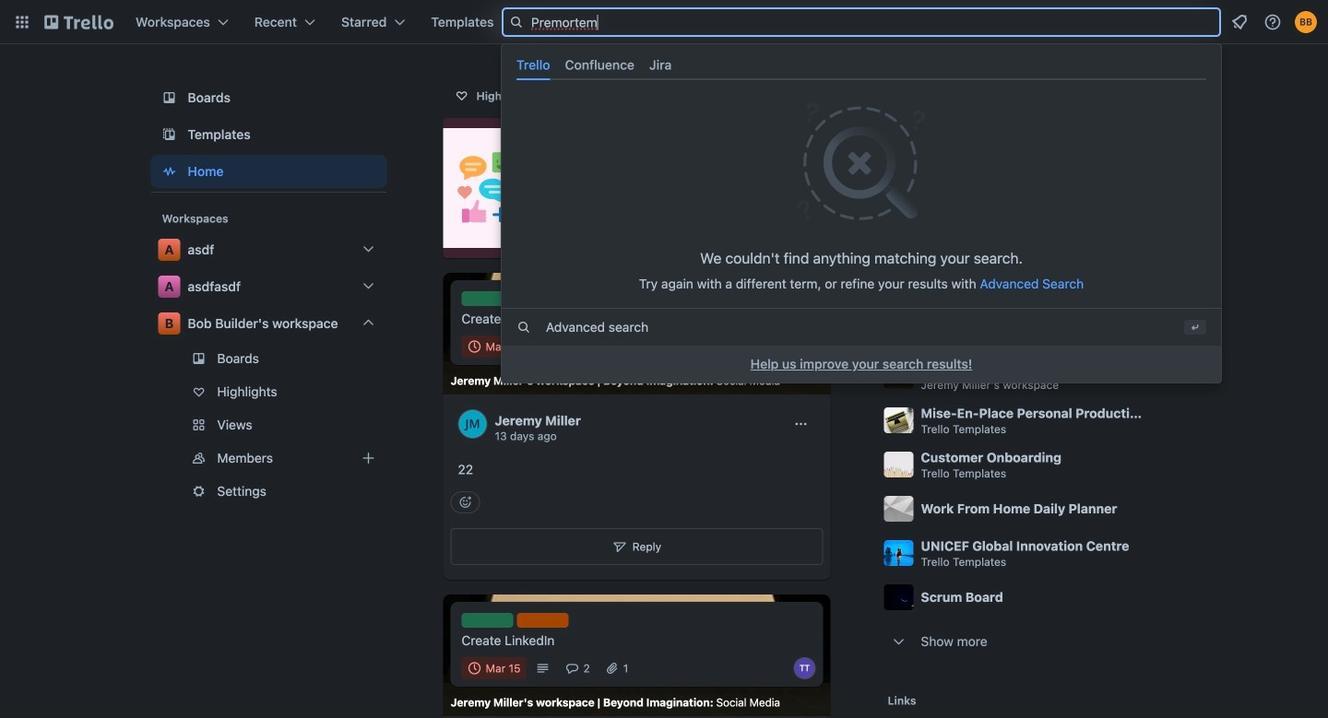 Task type: vqa. For each thing, say whether or not it's contained in the screenshot.
Click to star Beyond Imagination. It will show up at the top of your boards list. icon
yes



Task type: describe. For each thing, give the bounding box(es) containing it.
search no results image
[[797, 101, 926, 222]]

click to star beyond imagination. it will show up at the top of your boards list. image
[[1161, 367, 1179, 386]]

search image
[[509, 15, 524, 30]]

advanced search image
[[517, 320, 531, 335]]

2 color: green, title: none image from the top
[[462, 614, 513, 628]]

open information menu image
[[1264, 13, 1282, 31]]

click to star bunny board. it will show up at the top of your boards list. image
[[1161, 323, 1179, 341]]

3 tab from the left
[[642, 50, 679, 80]]

home image
[[158, 161, 180, 183]]

template board image
[[158, 124, 180, 146]]

color: orange, title: none image for 1st color: green, title: none image
[[517, 291, 569, 306]]

1 color: green, title: none image from the top
[[462, 291, 513, 306]]

board image
[[158, 87, 180, 109]]

color: orange, title: none image for second color: green, title: none image from the top
[[517, 614, 569, 628]]

bob builder (bobbuilder40) image
[[1295, 11, 1317, 33]]

1 tab from the left
[[509, 50, 558, 80]]

primary element
[[0, 0, 1328, 44]]



Task type: locate. For each thing, give the bounding box(es) containing it.
0 vertical spatial color: green, title: none image
[[462, 291, 513, 306]]

2 color: orange, title: none image from the top
[[517, 614, 569, 628]]

1 color: orange, title: none image from the top
[[517, 291, 569, 306]]

2 tab from the left
[[558, 50, 642, 80]]

1 vertical spatial color: green, title: none image
[[462, 614, 513, 628]]

color: green, title: none image
[[462, 291, 513, 306], [462, 614, 513, 628]]

color: orange, title: none image
[[517, 291, 569, 306], [517, 614, 569, 628]]

back to home image
[[44, 7, 113, 37]]

add image
[[357, 447, 380, 470]]

click to star premortem. it will show up at the top of your boards list. image
[[1161, 279, 1179, 297]]

Search Trello field
[[502, 7, 1221, 37]]

0 vertical spatial color: orange, title: none image
[[517, 291, 569, 306]]

tab
[[509, 50, 558, 80], [558, 50, 642, 80], [642, 50, 679, 80]]

tab list
[[509, 50, 1214, 80]]

1 vertical spatial color: orange, title: none image
[[517, 614, 569, 628]]

0 notifications image
[[1229, 11, 1251, 33]]

add reaction image
[[451, 492, 480, 514]]



